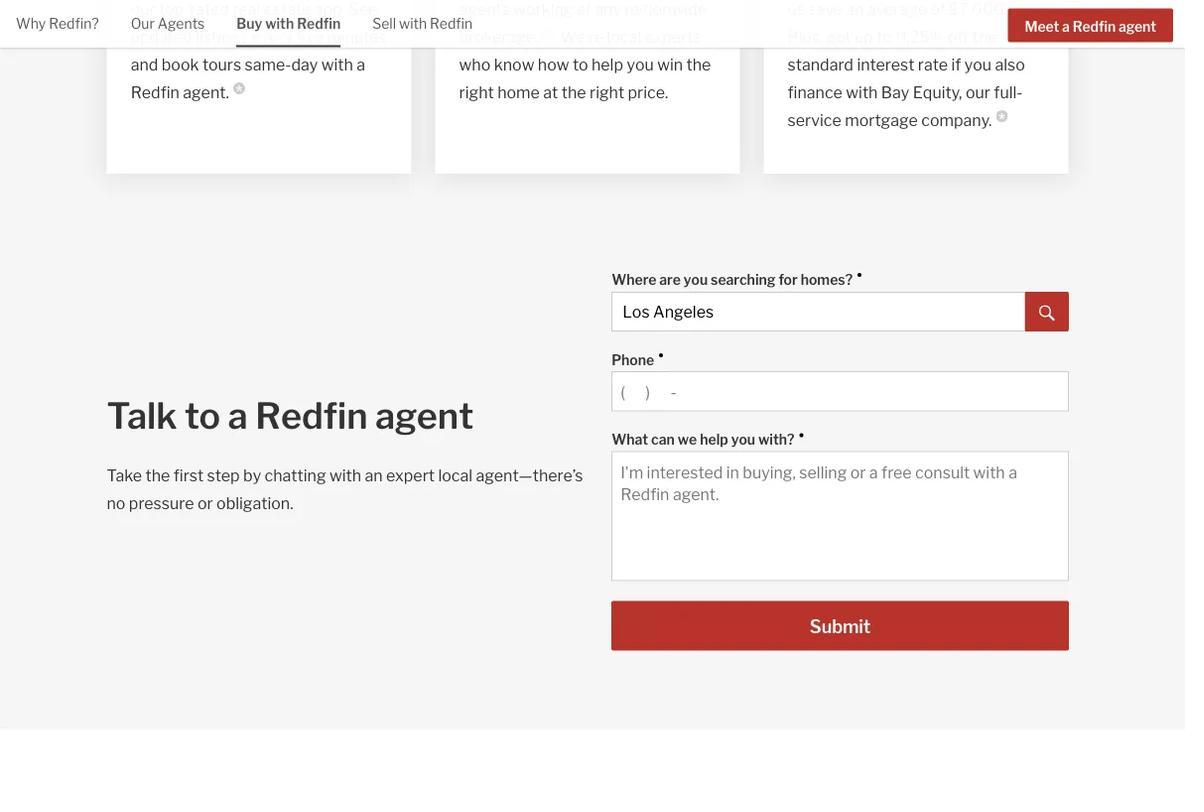 Task type: vqa. For each thing, say whether or not it's contained in the screenshot.
left 'you'
yes



Task type: locate. For each thing, give the bounding box(es) containing it.
redfin left sell
[[297, 15, 341, 32]]

with
[[265, 15, 294, 32], [399, 15, 427, 32], [330, 466, 361, 485]]

with right buy
[[265, 15, 294, 32]]

local right expert
[[438, 466, 473, 485]]

2 horizontal spatial the
[[686, 55, 711, 74]]

0 vertical spatial to
[[573, 55, 588, 74]]

the right at
[[562, 83, 586, 102]]

0 horizontal spatial you
[[627, 55, 654, 74]]

2 horizontal spatial you
[[731, 432, 755, 448]]

help
[[592, 55, 623, 74], [700, 432, 728, 448]]

redfin right meet
[[1073, 18, 1116, 35]]

1 horizontal spatial help
[[700, 432, 728, 448]]

0 vertical spatial local
[[607, 27, 641, 46]]

you left with?
[[731, 432, 755, 448]]

you up price. at the top right of the page
[[627, 55, 654, 74]]

1 right from the left
[[459, 83, 494, 102]]

redfin inside button
[[1073, 18, 1116, 35]]

buy
[[236, 15, 262, 32]]

to
[[573, 55, 588, 74], [185, 395, 220, 438]]

0 horizontal spatial to
[[185, 395, 220, 438]]

a
[[1062, 18, 1070, 35], [228, 395, 248, 438]]

0 vertical spatial help
[[592, 55, 623, 74]]

0 vertical spatial disclaimer image
[[542, 27, 554, 39]]

know
[[494, 55, 534, 74]]

you inside we're local experts who know how to help you win the right home at the right price.
[[627, 55, 654, 74]]

0 vertical spatial a
[[1062, 18, 1070, 35]]

disclaimer image
[[233, 83, 245, 95]]

redfin
[[297, 15, 341, 32], [430, 15, 473, 32], [1073, 18, 1116, 35], [255, 395, 368, 438]]

help down 'we're'
[[592, 55, 623, 74]]

we're local experts who know how to help you win the right home at the right price.
[[459, 27, 711, 102]]

1 horizontal spatial local
[[607, 27, 641, 46]]

local inside take the first step by chatting with an expert local agent—there's no pressure or obligation.
[[438, 466, 473, 485]]

1 horizontal spatial right
[[590, 83, 624, 102]]

0 horizontal spatial local
[[438, 466, 473, 485]]

0 horizontal spatial help
[[592, 55, 623, 74]]

1 vertical spatial disclaimer image
[[996, 110, 1008, 122]]

local
[[607, 27, 641, 46], [438, 466, 473, 485]]

Enter your phone number field telephone field
[[621, 382, 1060, 402]]

submit
[[810, 616, 871, 638]]

can
[[651, 432, 675, 448]]

1 vertical spatial local
[[438, 466, 473, 485]]

1 horizontal spatial disclaimer image
[[996, 110, 1008, 122]]

0 vertical spatial agent
[[1119, 18, 1156, 35]]

you
[[627, 55, 654, 74], [684, 271, 708, 288], [731, 432, 755, 448]]

to right how at the left top of the page
[[573, 55, 588, 74]]

with right sell
[[399, 15, 427, 32]]

what can we help you with?
[[612, 432, 795, 448]]

agent right meet
[[1119, 18, 1156, 35]]

0 vertical spatial you
[[627, 55, 654, 74]]

where
[[612, 271, 656, 288]]

sell with redfin
[[372, 15, 473, 32]]

sell
[[372, 15, 396, 32]]

are
[[659, 271, 681, 288]]

1 vertical spatial a
[[228, 395, 248, 438]]

0 horizontal spatial right
[[459, 83, 494, 102]]

redfin for buy with redfin
[[297, 15, 341, 32]]

0 horizontal spatial the
[[145, 466, 170, 485]]

help right we
[[700, 432, 728, 448]]

1 vertical spatial you
[[684, 271, 708, 288]]

the
[[686, 55, 711, 74], [562, 83, 586, 102], [145, 466, 170, 485]]

agent up expert
[[375, 395, 474, 438]]

right
[[459, 83, 494, 102], [590, 83, 624, 102]]

2 horizontal spatial with
[[399, 15, 427, 32]]

0 horizontal spatial agent
[[375, 395, 474, 438]]

0 horizontal spatial with
[[265, 15, 294, 32]]

the right win
[[686, 55, 711, 74]]

1 vertical spatial help
[[700, 432, 728, 448]]

1 horizontal spatial you
[[684, 271, 708, 288]]

a up by
[[228, 395, 248, 438]]

0 horizontal spatial disclaimer image
[[542, 27, 554, 39]]

what
[[612, 432, 648, 448]]

right down who in the top of the page
[[459, 83, 494, 102]]

1 vertical spatial the
[[562, 83, 586, 102]]

Enter your message field text field
[[621, 462, 1060, 572]]

with left 'an'
[[330, 466, 361, 485]]

agent
[[1119, 18, 1156, 35], [375, 395, 474, 438]]

our agents link
[[131, 0, 205, 45]]

with?
[[758, 432, 795, 448]]

or
[[197, 494, 213, 513]]

enter your phone number field. required field. element
[[612, 342, 1059, 372]]

to right 'talk'
[[185, 395, 220, 438]]

1 horizontal spatial to
[[573, 55, 588, 74]]

redfin up who in the top of the page
[[430, 15, 473, 32]]

the inside take the first step by chatting with an expert local agent—there's no pressure or obligation.
[[145, 466, 170, 485]]

meet a redfin agent
[[1025, 18, 1156, 35]]

why redfin? link
[[16, 0, 99, 45]]

1 horizontal spatial agent
[[1119, 18, 1156, 35]]

meet
[[1025, 18, 1059, 35]]

for
[[779, 271, 798, 288]]

to inside we're local experts who know how to help you win the right home at the right price.
[[573, 55, 588, 74]]

local right 'we're'
[[607, 27, 641, 46]]

right left price. at the top right of the page
[[590, 83, 624, 102]]

local inside we're local experts who know how to help you win the right home at the right price.
[[607, 27, 641, 46]]

disclaimer image
[[542, 27, 554, 39], [996, 110, 1008, 122]]

why
[[16, 15, 46, 32]]

1 horizontal spatial the
[[562, 83, 586, 102]]

experts
[[645, 27, 701, 46]]

1 horizontal spatial a
[[1062, 18, 1070, 35]]

you right are
[[684, 271, 708, 288]]

2 vertical spatial the
[[145, 466, 170, 485]]

searching
[[711, 271, 776, 288]]

the up pressure
[[145, 466, 170, 485]]

1 horizontal spatial with
[[330, 466, 361, 485]]

a right meet
[[1062, 18, 1070, 35]]



Task type: describe. For each thing, give the bounding box(es) containing it.
at
[[543, 83, 558, 102]]

sell with redfin link
[[372, 0, 473, 45]]

who
[[459, 55, 491, 74]]

enter your message field. required field. element
[[612, 422, 1059, 451]]

an
[[365, 466, 383, 485]]

we're
[[560, 27, 603, 46]]

obligation.
[[216, 494, 293, 513]]

pressure
[[129, 494, 194, 513]]

help inside we're local experts who know how to help you win the right home at the right price.
[[592, 55, 623, 74]]

submit search image
[[1039, 306, 1055, 321]]

take the first step by chatting with an expert local agent—there's no pressure or obligation.
[[107, 466, 583, 513]]

1 vertical spatial agent
[[375, 395, 474, 438]]

a inside button
[[1062, 18, 1070, 35]]

we
[[678, 432, 697, 448]]

why redfin?
[[16, 15, 99, 32]]

help inside enter your message field. required field. element
[[700, 432, 728, 448]]

redfin?
[[49, 15, 99, 32]]

our
[[131, 15, 155, 32]]

search field element
[[612, 261, 1069, 332]]

redfin for meet a redfin agent
[[1073, 18, 1116, 35]]

with for sell
[[399, 15, 427, 32]]

0 horizontal spatial a
[[228, 395, 248, 438]]

our agents
[[131, 15, 205, 32]]

how
[[538, 55, 569, 74]]

redfin for sell with redfin
[[430, 15, 473, 32]]

buy with redfin link
[[236, 0, 341, 45]]

step
[[207, 466, 240, 485]]

agent—there's
[[476, 466, 583, 485]]

submit button
[[612, 601, 1069, 651]]

by
[[243, 466, 261, 485]]

agents
[[158, 15, 205, 32]]

you inside search field element
[[684, 271, 708, 288]]

with inside take the first step by chatting with an expert local agent—there's no pressure or obligation.
[[330, 466, 361, 485]]

buy with redfin
[[236, 15, 341, 32]]

phone
[[612, 352, 654, 369]]

meet a redfin agent button
[[1008, 8, 1173, 42]]

2 right from the left
[[590, 83, 624, 102]]

talk
[[107, 395, 177, 438]]

2 vertical spatial you
[[731, 432, 755, 448]]

1 vertical spatial to
[[185, 395, 220, 438]]

homes?
[[801, 271, 853, 288]]

win
[[657, 55, 683, 74]]

take
[[107, 466, 142, 485]]

first
[[173, 466, 204, 485]]

with for buy
[[265, 15, 294, 32]]

talk to a redfin agent
[[107, 395, 474, 438]]

expert
[[386, 466, 435, 485]]

where are you searching for homes?
[[612, 271, 853, 288]]

chatting
[[265, 466, 326, 485]]

no
[[107, 494, 125, 513]]

City, Address, ZIP search field
[[612, 292, 1025, 332]]

agent inside button
[[1119, 18, 1156, 35]]

home
[[497, 83, 540, 102]]

price.
[[628, 83, 668, 102]]

redfin up chatting
[[255, 395, 368, 438]]

0 vertical spatial the
[[686, 55, 711, 74]]



